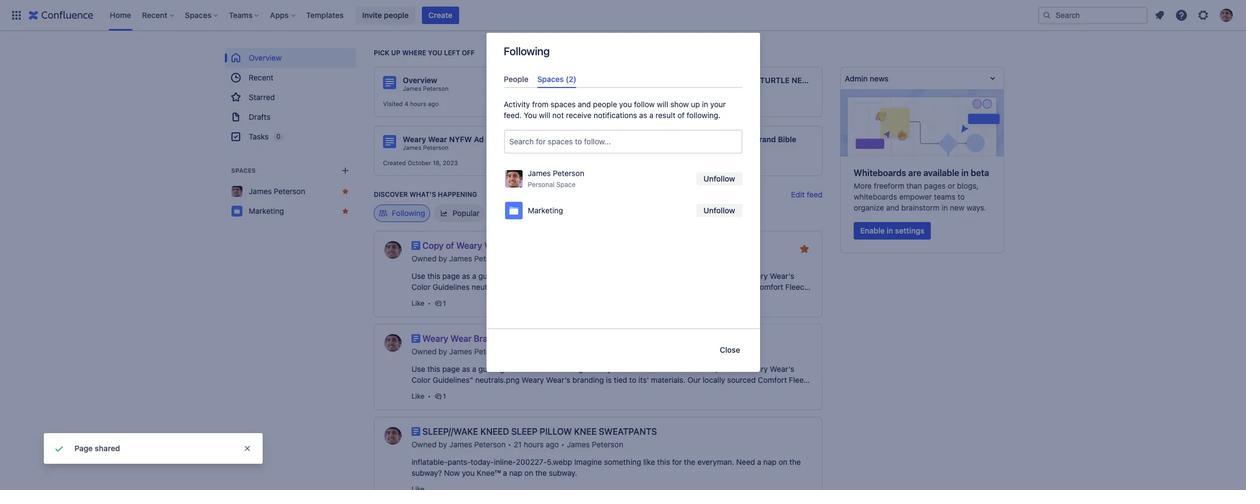 Task type: describe. For each thing, give the bounding box(es) containing it.
enable in settings
[[860, 226, 924, 235]]

copy of weary wear brand bible james peterson
[[555, 135, 674, 151]]

in up the blogs,
[[961, 168, 969, 178]]

natural inside use this page as a guiding document on all things weary wear. remember: wear. sleep. wake weary wear's color guidelines neutrals.png weary wear's branding is tied to its' materials. our locally sourced comfort fleece comes in neutral tones that we refuse to alter with artificial dyes; allowing for the natural tones of our fabrics to shine. the ww
[[698, 293, 722, 303]]

unstar this space image
[[341, 207, 350, 216]]

search for spaces to follow...
[[509, 137, 611, 146]]

in right enable
[[887, 226, 893, 235]]

3 october from the left
[[710, 159, 733, 166]]

by for weary
[[439, 347, 447, 356]]

ago for • 21 hours ago • james peterson
[[546, 440, 559, 449]]

comfort for weary wear brand bible
[[758, 375, 787, 385]]

created october 18, 2023
[[383, 159, 458, 166]]

its' for copy of weary wear brand bible
[[635, 282, 645, 292]]

branding for weary wear brand bible
[[573, 375, 604, 385]]

subway.
[[549, 468, 577, 478]]

popular
[[453, 209, 480, 218]]

sweatpants
[[599, 427, 657, 437]]

owned by for weary wear brand bible
[[412, 347, 449, 356]]

for inside use this page as a guiding document on all things weary wear. remember: wear. sleep. wake weary wear's color guidelines neutrals.png weary wear's branding is tied to its' materials. our locally sourced comfort fleece comes in neutral tones that we refuse to alter with artificial dyes; allowing for the natural tones of our fabrics to shine. the ww
[[672, 293, 682, 303]]

people
[[504, 74, 529, 84]]

edit feed button
[[791, 189, 823, 200]]

organize
[[854, 203, 884, 212]]

all for copy of weary wear brand bible
[[555, 271, 563, 281]]

guidelines"
[[433, 375, 473, 385]]

as inside activity from spaces and people you follow will show up in your feed. you will not receive notifications as a result of following.
[[639, 111, 647, 120]]

neutrals.png for wear
[[472, 282, 516, 292]]

admin news button
[[841, 67, 1004, 89]]

remember: for weary wear brand bible
[[636, 364, 676, 374]]

0 horizontal spatial will
[[539, 111, 550, 120]]

comes for weary wear brand bible
[[412, 386, 435, 396]]

to inside whiteboards are available in beta more freeform than pages or blogs, whiteboards empower teams to organize and brainstorm in new ways.
[[958, 192, 965, 201]]

news
[[870, 74, 889, 83]]

imagine
[[574, 458, 602, 467]]

2 october 18, 2023 from the left
[[710, 159, 760, 166]]

wake for copy of weary wear brand bible
[[724, 271, 744, 281]]

where
[[402, 49, 426, 57]]

james peterson for 4
[[403, 85, 449, 92]]

wear down visited 21 hours ago
[[733, 135, 752, 144]]

teams
[[934, 192, 956, 201]]

weary inside copy of weary wear brand bible james peterson
[[586, 135, 609, 144]]

like for weary
[[412, 392, 424, 401]]

spaces inside 'following' dialog
[[537, 74, 564, 84]]

none text field inside 'following' dialog
[[509, 136, 511, 147]]

shine. inside use this page as a guiding document on all things weary wear. remember: wear. sleep. wake weary wear's color guidelines neutrals.png weary wear's branding is tied to its' materials. our locally sourced comfort fleece comes in neutral tones that we refuse to alter with artificial dyes; allowing for the natural tones of our fabrics to shine. the ww
[[412, 304, 433, 314]]

close
[[720, 345, 740, 355]]

remember: for copy of weary wear brand bible
[[636, 271, 676, 281]]

artificial
[[590, 293, 618, 303]]

ago for visited 21 hours ago
[[736, 100, 746, 107]]

peterson down (2)
[[576, 85, 601, 92]]

knee
[[574, 427, 597, 437]]

0 horizontal spatial up
[[391, 49, 400, 57]]

recent link
[[225, 68, 356, 88]]

unstar image
[[798, 242, 811, 256]]

page for of
[[442, 271, 460, 281]]

drafts
[[249, 112, 271, 121]]

whiteboards are available in beta more freeform than pages or blogs, whiteboards empower teams to organize and brainstorm in new ways.
[[854, 168, 989, 212]]

fabrics inside use this page as a guiding document on all things weary wear. remember: wear. sleep. wake weary wear's color guidelines neutrals.png weary wear's branding is tied to its' materials. our locally sourced comfort fleece comes in neutral tones that we refuse to alter with artificial dyes; allowing for the natural tones of our fabrics to shine. the ww
[[769, 293, 793, 303]]

1 horizontal spatial spaces
[[232, 167, 256, 174]]

spaces inside popup button
[[185, 10, 211, 19]]

expa
[[449, 397, 467, 407]]

of inside use this page as a guiding document on all things weary wear. remember: wear. sleep. wake weary wear's color guidelines" neutrals.png weary wear's branding is tied to its' materials. our locally sourced comfort fleece comes in neutral tones that we refuse to alter with dyes; allowing for the natural tones of our fabrics to shine. the ww color expa
[[716, 386, 723, 396]]

templates
[[306, 10, 344, 19]]

comes for copy of weary wear brand bible
[[412, 293, 435, 303]]

owned by for copy of weary wear brand bible
[[412, 254, 449, 263]]

locally for weary wear brand bible
[[703, 375, 725, 385]]

peterson up visited 21 hours ago
[[728, 85, 754, 92]]

following button
[[374, 205, 430, 222]]

sleep//wake kneed sleep pillow knee sweatpants
[[423, 427, 657, 437]]

spaces for to
[[548, 137, 573, 146]]

james down following.
[[708, 144, 726, 151]]

use this page as a guiding document on all things weary wear. remember: wear. sleep. wake weary wear's color guidelines" neutrals.png weary wear's branding is tied to its' materials. our locally sourced comfort fleece comes in neutral tones that we refuse to alter with dyes; allowing for the natural tones of our fabrics to shine. the ww color expa
[[412, 364, 812, 407]]

this inside "inflatable-pants-today-inline-200227-5.webp imagine something like this for the everyman. need a nap on the subway? now you knee™️ a nap on the subway."
[[657, 458, 670, 467]]

you
[[524, 111, 537, 120]]

sleep. for copy of weary wear brand bible
[[700, 271, 722, 281]]

21 for visited
[[710, 100, 716, 107]]

hours for visited 4 hours ago
[[410, 100, 426, 107]]

marketing link
[[225, 201, 356, 221]]

james up visited 21 hours ago
[[708, 85, 726, 92]]

hours for created 20 hours ago
[[569, 100, 586, 107]]

freeform
[[874, 181, 904, 190]]

weary wear brand bible inside "link"
[[423, 334, 520, 344]]

something
[[604, 458, 641, 467]]

are
[[908, 168, 921, 178]]

invite people
[[362, 10, 409, 19]]

dismiss image
[[243, 444, 252, 453]]

allowing inside use this page as a guiding document on all things weary wear. remember: wear. sleep. wake weary wear's color guidelines" neutrals.png weary wear's branding is tied to its' materials. our locally sourced comfort fleece comes in neutral tones that we refuse to alter with dyes; allowing for the natural tones of our fabrics to shine. the ww color expa
[[611, 386, 640, 396]]

everyman.
[[698, 458, 734, 467]]

home
[[110, 10, 131, 19]]

copy for copy of weary wear brand bible
[[423, 241, 444, 251]]

tones down guidelines"
[[472, 386, 492, 396]]

new
[[950, 203, 965, 212]]

use for copy of weary wear brand bible
[[412, 271, 425, 281]]

weary inside "link"
[[423, 334, 448, 344]]

tasks
[[249, 132, 269, 141]]

your
[[710, 100, 726, 109]]

comments image for copy
[[434, 299, 443, 308]]

sourced for weary wear brand bible
[[727, 375, 756, 385]]

invite
[[362, 10, 382, 19]]

on inside use this page as a guiding document on all things weary wear. remember: wear. sleep. wake weary wear's color guidelines neutrals.png weary wear's branding is tied to its' materials. our locally sourced comfort fleece comes in neutral tones that we refuse to alter with artificial dyes; allowing for the natural tones of our fabrics to shine. the ww
[[544, 271, 553, 281]]

push
[[486, 135, 504, 144]]

20
[[560, 100, 568, 107]]

the inside use this page as a guiding document on all things weary wear. remember: wear. sleep. wake weary wear's color guidelines neutrals.png weary wear's branding is tied to its' materials. our locally sourced comfort fleece comes in neutral tones that we refuse to alter with artificial dyes; allowing for the natural tones of our fabrics to shine. the ww
[[435, 304, 448, 314]]

discover what's happening
[[374, 190, 477, 199]]

use this page as a guiding document on all things weary wear. remember: wear. sleep. wake weary wear's color guidelines neutrals.png weary wear's branding is tied to its' materials. our locally sourced comfort fleece comes in neutral tones that we refuse to alter with artificial dyes; allowing for the natural tones of our fabrics to shine. the ww
[[412, 271, 809, 314]]

a inside activity from spaces and people you follow will show up in your feed. you will not receive notifications as a result of following.
[[649, 111, 653, 120]]

a inside use this page as a guiding document on all things weary wear. remember: wear. sleep. wake weary wear's color guidelines neutrals.png weary wear's branding is tied to its' materials. our locally sourced comfort fleece comes in neutral tones that we refuse to alter with artificial dyes; allowing for the natural tones of our fabrics to shine. the ww
[[472, 271, 476, 281]]

blogs,
[[957, 181, 979, 190]]

james down (2)
[[555, 85, 574, 92]]

we for bible
[[510, 386, 520, 396]]

sleep. for weary wear brand bible
[[700, 364, 722, 374]]

0 horizontal spatial marketing
[[249, 206, 284, 216]]

alter for copy of weary wear brand bible
[[555, 293, 571, 303]]

like • for copy
[[412, 299, 431, 308]]

refuse for copy of weary wear brand bible
[[522, 293, 544, 303]]

refuse for weary wear brand bible
[[522, 386, 544, 396]]

james peterson for 21
[[708, 85, 754, 92]]

brand inside weary wear brand bible "link"
[[474, 334, 498, 344]]

2 18, from the left
[[582, 159, 591, 166]]

wake for weary wear brand bible
[[724, 364, 744, 374]]

on inside use this page as a guiding document on all things weary wear. remember: wear. sleep. wake weary wear's color guidelines" neutrals.png weary wear's branding is tied to its' materials. our locally sourced comfort fleece comes in neutral tones that we refuse to alter with dyes; allowing for the natural tones of our fabrics to shine. the ww color expa
[[544, 364, 553, 374]]

fleece for weary wear brand bible
[[789, 375, 812, 385]]

beta
[[971, 168, 989, 178]]

activity
[[504, 100, 530, 109]]

home link
[[106, 6, 134, 24]]

the inside use this page as a guiding document on all things weary wear. remember: wear. sleep. wake weary wear's color guidelines" neutrals.png weary wear's branding is tied to its' materials. our locally sourced comfort fleece comes in neutral tones that we refuse to alter with dyes; allowing for the natural tones of our fabrics to shine. the ww color expa
[[654, 386, 665, 396]]

allowing inside use this page as a guiding document on all things weary wear. remember: wear. sleep. wake weary wear's color guidelines neutrals.png weary wear's branding is tied to its' materials. our locally sourced comfort fleece comes in neutral tones that we refuse to alter with artificial dyes; allowing for the natural tones of our fabrics to shine. the ww
[[641, 293, 670, 303]]

1 october 18, 2023 from the left
[[557, 159, 607, 166]]

tied for copy of weary wear brand bible
[[610, 282, 624, 292]]

you inside "inflatable-pants-today-inline-200227-5.webp imagine something like this for the everyman. need a nap on the subway? now you knee™️ a nap on the subway."
[[462, 468, 475, 478]]

neutrals.png for bible
[[475, 375, 520, 385]]

announcements
[[507, 209, 564, 218]]

tab list inside 'following' dialog
[[499, 70, 747, 88]]

0 horizontal spatial you
[[428, 49, 442, 57]]

for inside use this page as a guiding document on all things weary wear. remember: wear. sleep. wake weary wear's color guidelines" neutrals.png weary wear's branding is tied to its' materials. our locally sourced comfort fleece comes in neutral tones that we refuse to alter with dyes; allowing for the natural tones of our fabrics to shine. the ww color expa
[[642, 386, 652, 396]]

ago for visited 4 hours ago
[[428, 100, 439, 107]]

3 18, from the left
[[735, 159, 743, 166]]

page for wear
[[442, 364, 460, 374]]

0
[[277, 132, 281, 141]]

1 horizontal spatial weary wear brand bible
[[708, 135, 796, 144]]

empower
[[899, 192, 932, 201]]

following inside "button"
[[392, 209, 425, 218]]

of inside use this page as a guiding document on all things weary wear. remember: wear. sleep. wake weary wear's color guidelines neutrals.png weary wear's branding is tied to its' materials. our locally sourced comfort fleece comes in neutral tones that we refuse to alter with artificial dyes; allowing for the natural tones of our fabrics to shine. the ww
[[746, 293, 753, 303]]

templates link
[[303, 6, 347, 24]]

visited 4 hours ago
[[383, 100, 439, 107]]

the inside use this page as a guiding document on all things weary wear. remember: wear. sleep. wake weary wear's color guidelines neutrals.png weary wear's branding is tied to its' materials. our locally sourced comfort fleece comes in neutral tones that we refuse to alter with artificial dyes; allowing for the natural tones of our fabrics to shine. the ww
[[684, 293, 696, 303]]

2 vertical spatial color
[[428, 397, 447, 407]]

knee™️
[[477, 468, 501, 478]]

things for weary wear brand bible
[[565, 364, 587, 374]]

peterson up marketing link
[[274, 187, 306, 196]]

discover
[[374, 190, 408, 199]]

copy for copy of weary wear brand bible james peterson
[[555, 135, 574, 144]]

more
[[854, 181, 872, 190]]

document for wear
[[507, 271, 542, 281]]

pants-
[[448, 458, 471, 467]]

that for bible
[[494, 386, 508, 396]]

banner containing home
[[0, 0, 1246, 31]]

this for copy
[[427, 271, 440, 281]]

a down inline-
[[503, 468, 507, 478]]

in inside use this page as a guiding document on all things weary wear. remember: wear. sleep. wake weary wear's color guidelines" neutrals.png weary wear's branding is tied to its' materials. our locally sourced comfort fleece comes in neutral tones that we refuse to alter with dyes; allowing for the natural tones of our fabrics to shine. the ww color expa
[[437, 386, 443, 396]]

james inside james peterson personal space
[[528, 169, 551, 178]]

following inside dialog
[[504, 45, 550, 57]]

brand inside copy of weary wear brand bible link
[[508, 241, 532, 251]]

5.webp
[[547, 458, 572, 467]]

copy of weary wear brand bible
[[423, 241, 554, 251]]

1 horizontal spatial nap
[[763, 458, 777, 467]]

3 owned from the top
[[412, 440, 437, 449]]

pick
[[374, 49, 389, 57]]

tones up close
[[724, 293, 744, 303]]

in down teams
[[942, 203, 948, 212]]

21 hours ago button
[[514, 439, 559, 450]]

a right need
[[757, 458, 761, 467]]

guiding for wear
[[478, 271, 505, 281]]

0 vertical spatial will
[[657, 100, 668, 109]]

comments image for weary
[[434, 392, 443, 401]]

weary wear nyfw ad push james peterson
[[403, 135, 504, 151]]

popular button
[[435, 205, 484, 222]]

guidelines
[[433, 282, 470, 292]]

search
[[509, 137, 534, 146]]

created 20 hours ago
[[536, 100, 598, 107]]

starred
[[249, 92, 275, 102]]

peterson up "inflatable-pants-today-inline-200227-5.webp imagine something like this for the everyman. need a nap on the subway? now you knee™️ a nap on the subway." at the bottom of the page
[[592, 440, 623, 449]]

its' for weary wear brand bible
[[638, 375, 649, 385]]

like button for weary wear brand bible
[[412, 392, 424, 401]]

dyes; inside use this page as a guiding document on all things weary wear. remember: wear. sleep. wake weary wear's color guidelines" neutrals.png weary wear's branding is tied to its' materials. our locally sourced comfort fleece comes in neutral tones that we refuse to alter with dyes; allowing for the natural tones of our fabrics to shine. the ww color expa
[[590, 386, 609, 396]]

james inside weary wear nyfw ad push james peterson
[[403, 144, 421, 151]]

people inside activity from spaces and people you follow will show up in your feed. you will not receive notifications as a result of following.
[[593, 100, 617, 109]]

success image
[[53, 442, 66, 455]]

receive
[[566, 111, 592, 120]]

peterson inside weary wear nyfw ad push james peterson
[[423, 144, 449, 151]]

spaces (2)
[[537, 74, 576, 84]]

guiding for bible
[[478, 364, 505, 374]]

whiteboards
[[854, 192, 897, 201]]

ww inside use this page as a guiding document on all things weary wear. remember: wear. sleep. wake weary wear's color guidelines neutrals.png weary wear's branding is tied to its' materials. our locally sourced comfort fleece comes in neutral tones that we refuse to alter with artificial dyes; allowing for the natural tones of our fabrics to shine. the ww
[[450, 304, 465, 314]]

hours for visited 21 hours ago
[[718, 100, 734, 107]]

or
[[948, 181, 955, 190]]

peterson up visited 4 hours ago
[[423, 85, 449, 92]]

notifications
[[594, 111, 637, 120]]

admin news
[[845, 74, 889, 83]]

nyfw
[[449, 135, 472, 144]]

ww inside use this page as a guiding document on all things weary wear. remember: wear. sleep. wake weary wear's color guidelines" neutrals.png weary wear's branding is tied to its' materials. our locally sourced comfort fleece comes in neutral tones that we refuse to alter with dyes; allowing for the natural tones of our fabrics to shine. the ww color expa
[[412, 397, 426, 407]]



Task type: vqa. For each thing, say whether or not it's contained in the screenshot.
Star ITSM sample space Image
no



Task type: locate. For each thing, give the bounding box(es) containing it.
owned for copy of weary wear brand bible
[[412, 254, 437, 263]]

neutrals.png right guidelines"
[[475, 375, 520, 385]]

0 vertical spatial branding
[[569, 282, 600, 292]]

2 we from the top
[[510, 386, 520, 396]]

follow...
[[584, 137, 611, 146]]

overview up recent
[[249, 53, 282, 62]]

feed
[[807, 190, 823, 199]]

color for weary wear brand bible
[[412, 375, 431, 385]]

0 horizontal spatial visited
[[383, 100, 403, 107]]

1 vertical spatial we
[[510, 386, 520, 396]]

1 page from the top
[[442, 271, 460, 281]]

branding
[[569, 282, 600, 292], [573, 375, 604, 385]]

brand
[[632, 135, 654, 144], [754, 135, 776, 144], [508, 241, 532, 251], [474, 334, 498, 344]]

in inside activity from spaces and people you follow will show up in your feed. you will not receive notifications as a result of following.
[[702, 100, 708, 109]]

0 vertical spatial unfollow button
[[696, 172, 742, 186]]

0 vertical spatial comes
[[412, 293, 435, 303]]

hours up the receive
[[569, 100, 586, 107]]

sourced for copy of weary wear brand bible
[[724, 282, 752, 292]]

0 vertical spatial up
[[391, 49, 400, 57]]

of
[[678, 111, 685, 120], [576, 135, 584, 144], [446, 241, 454, 251], [746, 293, 753, 303], [716, 386, 723, 396]]

1 for weary
[[443, 392, 446, 401]]

in down guidelines"
[[437, 386, 443, 396]]

natural inside use this page as a guiding document on all things weary wear. remember: wear. sleep. wake weary wear's color guidelines" neutrals.png weary wear's branding is tied to its' materials. our locally sourced comfort fleece comes in neutral tones that we refuse to alter with dyes; allowing for the natural tones of our fabrics to shine. the ww color expa
[[667, 386, 692, 396]]

0 vertical spatial with
[[573, 293, 588, 303]]

materials. for copy of weary wear brand bible
[[648, 282, 682, 292]]

create a space image
[[339, 164, 352, 177]]

ago right your
[[736, 100, 746, 107]]

shine.
[[412, 304, 433, 314], [774, 386, 795, 396]]

0 vertical spatial alter
[[555, 293, 571, 303]]

alter left artificial
[[555, 293, 571, 303]]

2 remember: from the top
[[636, 364, 676, 374]]

page inside use this page as a guiding document on all things weary wear. remember: wear. sleep. wake weary wear's color guidelines" neutrals.png weary wear's branding is tied to its' materials. our locally sourced comfort fleece comes in neutral tones that we refuse to alter with dyes; allowing for the natural tones of our fabrics to shine. the ww color expa
[[442, 364, 460, 374]]

comfort for copy of weary wear brand bible
[[754, 282, 783, 292]]

hours right 4
[[410, 100, 426, 107]]

created for created october 18, 2023
[[383, 159, 406, 166]]

1 vertical spatial document
[[507, 364, 542, 374]]

1 owned by from the top
[[412, 254, 449, 263]]

1 vertical spatial unfollow button
[[696, 204, 742, 217]]

ww down guidelines
[[450, 304, 465, 314]]

up inside activity from spaces and people you follow will show up in your feed. you will not receive notifications as a result of following.
[[691, 100, 700, 109]]

people inside button
[[384, 10, 409, 19]]

the inside use this page as a guiding document on all things weary wear. remember: wear. sleep. wake weary wear's color guidelines" neutrals.png weary wear's branding is tied to its' materials. our locally sourced comfort fleece comes in neutral tones that we refuse to alter with dyes; allowing for the natural tones of our fabrics to shine. the ww color expa
[[797, 386, 811, 396]]

1 vertical spatial up
[[691, 100, 700, 109]]

available
[[924, 168, 959, 178]]

pillow
[[540, 427, 572, 437]]

like • for weary
[[412, 392, 431, 401]]

neutral
[[445, 293, 470, 303], [445, 386, 470, 396]]

following up people
[[504, 45, 550, 57]]

1 horizontal spatial october
[[557, 159, 581, 166]]

2 document from the top
[[507, 364, 542, 374]]

our inside use this page as a guiding document on all things weary wear. remember: wear. sleep. wake weary wear's color guidelines" neutrals.png weary wear's branding is tied to its' materials. our locally sourced comfort fleece comes in neutral tones that we refuse to alter with dyes; allowing for the natural tones of our fabrics to shine. the ww color expa
[[725, 386, 737, 396]]

as inside use this page as a guiding document on all things weary wear. remember: wear. sleep. wake weary wear's color guidelines neutrals.png weary wear's branding is tied to its' materials. our locally sourced comfort fleece comes in neutral tones that we refuse to alter with artificial dyes; allowing for the natural tones of our fabrics to shine. the ww
[[462, 271, 470, 281]]

james peterson down following.
[[708, 144, 754, 151]]

2 by from the top
[[439, 347, 447, 356]]

peterson
[[423, 85, 449, 92], [576, 85, 601, 92], [728, 85, 754, 92], [423, 144, 449, 151], [576, 144, 601, 151], [728, 144, 754, 151], [553, 169, 584, 178], [274, 187, 306, 196], [592, 440, 623, 449]]

1 vertical spatial the
[[797, 386, 811, 396]]

wear inside "link"
[[451, 334, 472, 344]]

our inside use this page as a guiding document on all things weary wear. remember: wear. sleep. wake weary wear's color guidelines" neutrals.png weary wear's branding is tied to its' materials. our locally sourced comfort fleece comes in neutral tones that we refuse to alter with dyes; allowing for the natural tones of our fabrics to shine. the ww color expa
[[688, 375, 701, 385]]

pages
[[924, 181, 946, 190]]

2 october from the left
[[557, 159, 581, 166]]

visited for visited 21 hours ago
[[688, 100, 708, 107]]

wear up guidelines"
[[451, 334, 472, 344]]

of inside copy of weary wear brand bible james peterson
[[576, 135, 584, 144]]

by
[[439, 254, 447, 263], [439, 347, 447, 356], [439, 440, 447, 449]]

0 vertical spatial ww
[[450, 304, 465, 314]]

a up guidelines"
[[472, 364, 476, 374]]

by up guidelines
[[439, 254, 447, 263]]

admin
[[845, 74, 868, 83]]

bible inside copy of weary wear brand bible james peterson
[[656, 135, 674, 144]]

tones up weary wear brand bible "link"
[[472, 293, 492, 303]]

search image
[[1043, 11, 1051, 19]]

0 horizontal spatial our
[[725, 386, 737, 396]]

sleep. inside use this page as a guiding document on all things weary wear. remember: wear. sleep. wake weary wear's color guidelines" neutrals.png weary wear's branding is tied to its' materials. our locally sourced comfort fleece comes in neutral tones that we refuse to alter with dyes; allowing for the natural tones of our fabrics to shine. the ww color expa
[[700, 364, 722, 374]]

21 up following.
[[710, 100, 716, 107]]

global element
[[7, 0, 1036, 30]]

1 vertical spatial things
[[565, 364, 587, 374]]

this right like
[[657, 458, 670, 467]]

2 vertical spatial owned by
[[412, 440, 449, 449]]

from
[[532, 100, 549, 109]]

0 horizontal spatial 18,
[[433, 159, 441, 166]]

copy down not at the top left of page
[[555, 135, 574, 144]]

tied inside use this page as a guiding document on all things weary wear. remember: wear. sleep. wake weary wear's color guidelines" neutrals.png weary wear's branding is tied to its' materials. our locally sourced comfort fleece comes in neutral tones that we refuse to alter with dyes; allowing for the natural tones of our fabrics to shine. the ww color expa
[[614, 375, 627, 385]]

fabrics
[[769, 293, 793, 303], [739, 386, 763, 396]]

personal
[[528, 181, 555, 189]]

that up the kneed
[[494, 386, 508, 396]]

marketing inside 'following' dialog
[[528, 206, 563, 215]]

materials. inside use this page as a guiding document on all things weary wear. remember: wear. sleep. wake weary wear's color guidelines" neutrals.png weary wear's branding is tied to its' materials. our locally sourced comfort fleece comes in neutral tones that we refuse to alter with dyes; allowing for the natural tones of our fabrics to shine. the ww color expa
[[651, 375, 686, 385]]

our for copy of weary wear brand bible
[[684, 282, 697, 292]]

1 vertical spatial spaces
[[548, 137, 573, 146]]

brand inside copy of weary wear brand bible james peterson
[[632, 135, 654, 144]]

1 we from the top
[[510, 293, 520, 303]]

1 vertical spatial owned
[[412, 347, 437, 356]]

is for copy of weary wear brand bible
[[602, 282, 608, 292]]

nap right need
[[763, 458, 777, 467]]

apps button
[[267, 6, 300, 24]]

you left left at the top of the page
[[428, 49, 442, 57]]

1 vertical spatial comes
[[412, 386, 435, 396]]

hours down sleep//wake kneed sleep pillow knee sweatpants on the bottom of page
[[524, 440, 544, 449]]

1 vertical spatial with
[[573, 386, 588, 396]]

sleep. inside use this page as a guiding document on all things weary wear. remember: wear. sleep. wake weary wear's color guidelines neutrals.png weary wear's branding is tied to its' materials. our locally sourced comfort fleece comes in neutral tones that we refuse to alter with artificial dyes; allowing for the natural tones of our fabrics to shine. the ww
[[700, 271, 722, 281]]

hours up following.
[[718, 100, 734, 107]]

page
[[442, 271, 460, 281], [442, 364, 460, 374]]

alter inside use this page as a guiding document on all things weary wear. remember: wear. sleep. wake weary wear's color guidelines neutrals.png weary wear's branding is tied to its' materials. our locally sourced comfort fleece comes in neutral tones that we refuse to alter with artificial dyes; allowing for the natural tones of our fabrics to shine. the ww
[[555, 293, 571, 303]]

this for weary
[[427, 364, 440, 374]]

ago for created 20 hours ago
[[587, 100, 598, 107]]

tied inside use this page as a guiding document on all things weary wear. remember: wear. sleep. wake weary wear's color guidelines neutrals.png weary wear's branding is tied to its' materials. our locally sourced comfort fleece comes in neutral tones that we refuse to alter with artificial dyes; allowing for the natural tones of our fabrics to shine. the ww
[[610, 282, 624, 292]]

apps
[[270, 10, 289, 19]]

branding up artificial
[[569, 282, 600, 292]]

james down "knee"
[[567, 440, 590, 449]]

document for bible
[[507, 364, 542, 374]]

following dialog
[[486, 33, 760, 372]]

as for copy of weary wear brand bible
[[462, 271, 470, 281]]

things inside use this page as a guiding document on all things weary wear. remember: wear. sleep. wake weary wear's color guidelines neutrals.png weary wear's branding is tied to its' materials. our locally sourced comfort fleece comes in neutral tones that we refuse to alter with artificial dyes; allowing for the natural tones of our fabrics to shine. the ww
[[565, 271, 587, 281]]

alter inside use this page as a guiding document on all things weary wear. remember: wear. sleep. wake weary wear's color guidelines" neutrals.png weary wear's branding is tied to its' materials. our locally sourced comfort fleece comes in neutral tones that we refuse to alter with dyes; allowing for the natural tones of our fabrics to shine. the ww color expa
[[555, 386, 571, 396]]

guiding
[[478, 271, 505, 281], [478, 364, 505, 374]]

0 horizontal spatial october 18, 2023
[[557, 159, 607, 166]]

use
[[412, 271, 425, 281], [412, 364, 425, 374]]

0 vertical spatial this
[[427, 271, 440, 281]]

fleece for copy of weary wear brand bible
[[785, 282, 809, 292]]

1 vertical spatial remember:
[[636, 364, 676, 374]]

0 vertical spatial like
[[412, 299, 424, 308]]

owned up guidelines"
[[412, 347, 437, 356]]

0 horizontal spatial ww
[[412, 397, 426, 407]]

tied up artificial
[[610, 282, 624, 292]]

following.
[[687, 111, 721, 120]]

now
[[444, 468, 460, 478]]

1 vertical spatial like •
[[412, 392, 431, 401]]

and inside activity from spaces and people you follow will show up in your feed. you will not receive notifications as a result of following.
[[578, 100, 591, 109]]

0 vertical spatial our
[[755, 293, 767, 303]]

is inside use this page as a guiding document on all things weary wear. remember: wear. sleep. wake weary wear's color guidelines neutrals.png weary wear's branding is tied to its' materials. our locally sourced comfort fleece comes in neutral tones that we refuse to alter with artificial dyes; allowing for the natural tones of our fabrics to shine. the ww
[[602, 282, 608, 292]]

peterson inside james peterson personal space
[[553, 169, 584, 178]]

branding for copy of weary wear brand bible
[[569, 282, 600, 292]]

2 wake from the top
[[724, 364, 744, 374]]

21 down sleep
[[514, 440, 522, 449]]

spaces button
[[182, 6, 222, 24]]

1 unfollow from the top
[[704, 174, 735, 183]]

1 vertical spatial allowing
[[611, 386, 640, 396]]

weary wear brand bible up guidelines"
[[423, 334, 520, 344]]

1 horizontal spatial up
[[691, 100, 700, 109]]

all inside use this page as a guiding document on all things weary wear. remember: wear. sleep. wake weary wear's color guidelines" neutrals.png weary wear's branding is tied to its' materials. our locally sourced comfort fleece comes in neutral tones that we refuse to alter with dyes; allowing for the natural tones of our fabrics to shine. the ww color expa
[[555, 364, 563, 374]]

2 things from the top
[[565, 364, 587, 374]]

we for wear
[[510, 293, 520, 303]]

wear inside weary wear nyfw ad push james peterson
[[428, 135, 447, 144]]

in down guidelines
[[437, 293, 443, 303]]

1 vertical spatial sleep.
[[700, 364, 722, 374]]

0 vertical spatial use
[[412, 271, 425, 281]]

0 vertical spatial dyes;
[[620, 293, 639, 303]]

today-
[[471, 458, 494, 467]]

things for copy of weary wear brand bible
[[565, 271, 587, 281]]

0 horizontal spatial october
[[408, 159, 431, 166]]

tab list
[[499, 70, 747, 88]]

by down "sleep//wake"
[[439, 440, 447, 449]]

0 horizontal spatial allowing
[[611, 386, 640, 396]]

0 horizontal spatial copy
[[423, 241, 444, 251]]

follow
[[634, 100, 655, 109]]

1 like from the top
[[412, 299, 424, 308]]

0 vertical spatial and
[[578, 100, 591, 109]]

1 vertical spatial as
[[462, 271, 470, 281]]

overview up visited 4 hours ago
[[403, 76, 437, 85]]

0 vertical spatial created
[[536, 100, 558, 107]]

1 horizontal spatial created
[[536, 100, 558, 107]]

1 down guidelines
[[443, 299, 446, 308]]

1 comments image from the top
[[434, 299, 443, 308]]

1 refuse from the top
[[522, 293, 544, 303]]

of inside activity from spaces and people you follow will show up in your feed. you will not receive notifications as a result of following.
[[678, 111, 685, 120]]

0 horizontal spatial 2023
[[443, 159, 458, 166]]

1 alter from the top
[[555, 293, 571, 303]]

2 1 from the top
[[443, 392, 446, 401]]

drafts link
[[225, 107, 356, 127]]

what's
[[410, 190, 436, 199]]

1 all from the top
[[555, 271, 563, 281]]

owned by up guidelines"
[[412, 347, 449, 356]]

neutral for of
[[445, 293, 470, 303]]

1 like button from the top
[[412, 299, 424, 308]]

a down follow
[[649, 111, 653, 120]]

comes inside use this page as a guiding document on all things weary wear. remember: wear. sleep. wake weary wear's color guidelines neutrals.png weary wear's branding is tied to its' materials. our locally sourced comfort fleece comes in neutral tones that we refuse to alter with artificial dyes; allowing for the natural tones of our fabrics to shine. the ww
[[412, 293, 435, 303]]

wake
[[724, 271, 744, 281], [724, 364, 744, 374]]

2 like button from the top
[[412, 392, 424, 401]]

october
[[408, 159, 431, 166], [557, 159, 581, 166], [710, 159, 733, 166]]

overview inside group
[[249, 53, 282, 62]]

neutrals.png
[[472, 282, 516, 292], [475, 375, 520, 385]]

refuse inside use this page as a guiding document on all things weary wear. remember: wear. sleep. wake weary wear's color guidelines neutrals.png weary wear's branding is tied to its' materials. our locally sourced comfort fleece comes in neutral tones that we refuse to alter with artificial dyes; allowing for the natural tones of our fabrics to shine. the ww
[[522, 293, 544, 303]]

in inside use this page as a guiding document on all things weary wear. remember: wear. sleep. wake weary wear's color guidelines neutrals.png weary wear's branding is tied to its' materials. our locally sourced comfort fleece comes in neutral tones that we refuse to alter with artificial dyes; allowing for the natural tones of our fabrics to shine. the ww
[[437, 293, 443, 303]]

our inside use this page as a guiding document on all things weary wear. remember: wear. sleep. wake weary wear's color guidelines neutrals.png weary wear's branding is tied to its' materials. our locally sourced comfort fleece comes in neutral tones that we refuse to alter with artificial dyes; allowing for the natural tones of our fabrics to shine. the ww
[[684, 282, 697, 292]]

visited for visited 4 hours ago
[[383, 100, 403, 107]]

all inside use this page as a guiding document on all things weary wear. remember: wear. sleep. wake weary wear's color guidelines neutrals.png weary wear's branding is tied to its' materials. our locally sourced comfort fleece comes in neutral tones that we refuse to alter with artificial dyes; allowing for the natural tones of our fabrics to shine. the ww
[[555, 271, 563, 281]]

sleep
[[511, 427, 538, 437]]

peterson down the receive
[[576, 144, 601, 151]]

2 unfollow from the top
[[704, 206, 735, 215]]

owned for weary wear brand bible
[[412, 347, 437, 356]]

document inside use this page as a guiding document on all things weary wear. remember: wear. sleep. wake weary wear's color guidelines neutrals.png weary wear's branding is tied to its' materials. our locally sourced comfort fleece comes in neutral tones that we refuse to alter with artificial dyes; allowing for the natural tones of our fabrics to shine. the ww
[[507, 271, 542, 281]]

0 vertical spatial sleep.
[[700, 271, 722, 281]]

2 owned from the top
[[412, 347, 437, 356]]

bible inside copy of weary wear brand bible link
[[534, 241, 554, 251]]

that up weary wear brand bible "link"
[[494, 293, 508, 303]]

neutrals.png inside use this page as a guiding document on all things weary wear. remember: wear. sleep. wake weary wear's color guidelines neutrals.png weary wear's branding is tied to its' materials. our locally sourced comfort fleece comes in neutral tones that we refuse to alter with artificial dyes; allowing for the natural tones of our fabrics to shine. the ww
[[472, 282, 516, 292]]

1 vertical spatial 1
[[443, 392, 446, 401]]

2 horizontal spatial you
[[619, 100, 632, 109]]

james up marketing link
[[249, 187, 272, 196]]

wear left nyfw
[[428, 135, 447, 144]]

bible
[[656, 135, 674, 144], [778, 135, 796, 144], [534, 241, 554, 251], [500, 334, 520, 344]]

2 like • from the top
[[412, 392, 431, 401]]

1 horizontal spatial fabrics
[[769, 293, 793, 303]]

we inside use this page as a guiding document on all things weary wear. remember: wear. sleep. wake weary wear's color guidelines neutrals.png weary wear's branding is tied to its' materials. our locally sourced comfort fleece comes in neutral tones that we refuse to alter with artificial dyes; allowing for the natural tones of our fabrics to shine. the ww
[[510, 293, 520, 303]]

color for copy of weary wear brand bible
[[412, 282, 431, 292]]

ago down pillow
[[546, 440, 559, 449]]

1 remember: from the top
[[636, 271, 676, 281]]

shared
[[95, 444, 120, 453]]

locally for copy of weary wear brand bible
[[699, 282, 722, 292]]

that
[[494, 293, 508, 303], [494, 386, 508, 396]]

0 horizontal spatial fabrics
[[739, 386, 763, 396]]

visited 21 hours ago
[[688, 100, 746, 107]]

confluence image
[[28, 8, 93, 22], [28, 8, 93, 22]]

1 vertical spatial is
[[606, 375, 612, 385]]

2 comments image from the top
[[434, 392, 443, 401]]

copy inside copy of weary wear brand bible james peterson
[[555, 135, 574, 144]]

1 guiding from the top
[[478, 271, 505, 281]]

october down following.
[[710, 159, 733, 166]]

show
[[670, 100, 689, 109]]

1 18, from the left
[[433, 159, 441, 166]]

visited
[[383, 100, 403, 107], [688, 100, 708, 107]]

1 vertical spatial like
[[412, 392, 424, 401]]

0 vertical spatial tied
[[610, 282, 624, 292]]

result
[[656, 111, 675, 120]]

by for copy
[[439, 254, 447, 263]]

tied up sweatpants
[[614, 375, 627, 385]]

2 owned by from the top
[[412, 347, 449, 356]]

1 sleep. from the top
[[700, 271, 722, 281]]

october up james peterson personal space
[[557, 159, 581, 166]]

fleece inside use this page as a guiding document on all things weary wear. remember: wear. sleep. wake weary wear's color guidelines" neutrals.png weary wear's branding is tied to its' materials. our locally sourced comfort fleece comes in neutral tones that we refuse to alter with dyes; allowing for the natural tones of our fabrics to shine. the ww color expa
[[789, 375, 812, 385]]

branding up "knee"
[[573, 375, 604, 385]]

wake inside use this page as a guiding document on all things weary wear. remember: wear. sleep. wake weary wear's color guidelines neutrals.png weary wear's branding is tied to its' materials. our locally sourced comfort fleece comes in neutral tones that we refuse to alter with artificial dyes; allowing for the natural tones of our fabrics to shine. the ww
[[724, 271, 744, 281]]

1 1 from the top
[[443, 299, 446, 308]]

1 2023 from the left
[[443, 159, 458, 166]]

owned up inflatable-
[[412, 440, 437, 449]]

pick up where you left off
[[374, 49, 475, 57]]

this up guidelines
[[427, 271, 440, 281]]

spaces
[[551, 100, 576, 109], [548, 137, 573, 146]]

2 with from the top
[[573, 386, 588, 396]]

inflatable-
[[412, 458, 448, 467]]

1 like • from the top
[[412, 299, 431, 308]]

as for weary wear brand bible
[[462, 364, 470, 374]]

remember: inside use this page as a guiding document on all things weary wear. remember: wear. sleep. wake weary wear's color guidelines" neutrals.png weary wear's branding is tied to its' materials. our locally sourced comfort fleece comes in neutral tones that we refuse to alter with dyes; allowing for the natural tones of our fabrics to shine. the ww color expa
[[636, 364, 676, 374]]

visited up following.
[[688, 100, 708, 107]]

None text field
[[509, 136, 511, 147]]

0 horizontal spatial overview
[[249, 53, 282, 62]]

and down whiteboards
[[886, 203, 899, 212]]

3 by from the top
[[439, 440, 447, 449]]

owned by up guidelines
[[412, 254, 449, 263]]

2 page from the top
[[442, 364, 460, 374]]

weary
[[403, 135, 426, 144], [586, 135, 609, 144], [708, 135, 731, 144], [456, 241, 482, 251], [589, 271, 611, 281], [746, 271, 768, 281], [518, 282, 540, 292], [423, 334, 448, 344], [589, 364, 611, 374], [746, 364, 768, 374], [522, 375, 544, 385]]

1 horizontal spatial overview
[[403, 76, 437, 85]]

fleece inside use this page as a guiding document on all things weary wear. remember: wear. sleep. wake weary wear's color guidelines neutrals.png weary wear's branding is tied to its' materials. our locally sourced comfort fleece comes in neutral tones that we refuse to alter with artificial dyes; allowing for the natural tones of our fabrics to shine. the ww
[[785, 282, 809, 292]]

guiding inside use this page as a guiding document on all things weary wear. remember: wear. sleep. wake weary wear's color guidelines neutrals.png weary wear's branding is tied to its' materials. our locally sourced comfort fleece comes in neutral tones that we refuse to alter with artificial dyes; allowing for the natural tones of our fabrics to shine. the ww
[[478, 271, 505, 281]]

neutral inside use this page as a guiding document on all things weary wear. remember: wear. sleep. wake weary wear's color guidelines neutrals.png weary wear's branding is tied to its' materials. our locally sourced comfort fleece comes in neutral tones that we refuse to alter with artificial dyes; allowing for the natural tones of our fabrics to shine. the ww
[[445, 293, 470, 303]]

our
[[755, 293, 767, 303], [725, 386, 737, 396]]

will down from
[[539, 111, 550, 120]]

comes down guidelines
[[412, 293, 435, 303]]

1 comes from the top
[[412, 293, 435, 303]]

with inside use this page as a guiding document on all things weary wear. remember: wear. sleep. wake weary wear's color guidelines" neutrals.png weary wear's branding is tied to its' materials. our locally sourced comfort fleece comes in neutral tones that we refuse to alter with dyes; allowing for the natural tones of our fabrics to shine. the ww color expa
[[573, 386, 588, 396]]

1 horizontal spatial dyes;
[[620, 293, 639, 303]]

2 comes from the top
[[412, 386, 435, 396]]

1 vertical spatial and
[[886, 203, 899, 212]]

james peterson for 20
[[555, 85, 601, 92]]

you
[[428, 49, 442, 57], [619, 100, 632, 109], [462, 468, 475, 478]]

2 neutral from the top
[[445, 386, 470, 396]]

1 vertical spatial shine.
[[774, 386, 795, 396]]

created up discover
[[383, 159, 406, 166]]

guiding inside use this page as a guiding document on all things weary wear. remember: wear. sleep. wake weary wear's color guidelines" neutrals.png weary wear's branding is tied to its' materials. our locally sourced comfort fleece comes in neutral tones that we refuse to alter with dyes; allowing for the natural tones of our fabrics to shine. the ww color expa
[[478, 364, 505, 374]]

2 all from the top
[[555, 364, 563, 374]]

4
[[405, 100, 408, 107]]

for inside "inflatable-pants-today-inline-200227-5.webp imagine something like this for the everyman. need a nap on the subway? now you knee™️ a nap on the subway."
[[672, 458, 682, 467]]

remember:
[[636, 271, 676, 281], [636, 364, 676, 374]]

2 refuse from the top
[[522, 386, 544, 396]]

weary wear brand bible link
[[423, 333, 523, 344]]

james up visited 4 hours ago
[[403, 85, 421, 92]]

peterson inside copy of weary wear brand bible james peterson
[[576, 144, 601, 151]]

unstar this space image
[[341, 187, 350, 196]]

comes down guidelines"
[[412, 386, 435, 396]]

2 vertical spatial by
[[439, 440, 447, 449]]

2 visited from the left
[[688, 100, 708, 107]]

1 visited from the left
[[383, 100, 403, 107]]

dyes;
[[620, 293, 639, 303], [590, 386, 609, 396]]

you down "pants-"
[[462, 468, 475, 478]]

nap down inline-
[[509, 468, 522, 478]]

0 vertical spatial its'
[[635, 282, 645, 292]]

all for weary wear brand bible
[[555, 364, 563, 374]]

wear.
[[614, 271, 634, 281], [678, 271, 698, 281], [614, 364, 634, 374], [678, 364, 698, 374]]

james peterson
[[403, 85, 449, 92], [555, 85, 601, 92], [708, 85, 754, 92], [708, 144, 754, 151], [249, 187, 306, 196]]

1 vertical spatial its'
[[638, 375, 649, 385]]

with for copy of weary wear brand bible
[[573, 293, 588, 303]]

created for created 20 hours ago
[[536, 100, 558, 107]]

create
[[428, 10, 453, 19]]

allowing up sweatpants
[[611, 386, 640, 396]]

0 vertical spatial refuse
[[522, 293, 544, 303]]

0 vertical spatial document
[[507, 271, 542, 281]]

2 like from the top
[[412, 392, 424, 401]]

1 vertical spatial tied
[[614, 375, 627, 385]]

tab list containing people
[[499, 70, 747, 88]]

sourced inside use this page as a guiding document on all things weary wear. remember: wear. sleep. wake weary wear's color guidelines" neutrals.png weary wear's branding is tied to its' materials. our locally sourced comfort fleece comes in neutral tones that we refuse to alter with dyes; allowing for the natural tones of our fabrics to shine. the ww color expa
[[727, 375, 756, 385]]

shine. inside use this page as a guiding document on all things weary wear. remember: wear. sleep. wake weary wear's color guidelines" neutrals.png weary wear's branding is tied to its' materials. our locally sourced comfort fleece comes in neutral tones that we refuse to alter with dyes; allowing for the natural tones of our fabrics to shine. the ww color expa
[[774, 386, 795, 396]]

all
[[555, 271, 563, 281], [555, 364, 563, 374]]

0 vertical spatial by
[[439, 254, 447, 263]]

allowing right artificial
[[641, 293, 670, 303]]

peterson up created october 18, 2023
[[423, 144, 449, 151]]

0 vertical spatial 21
[[710, 100, 716, 107]]

remember: inside use this page as a guiding document on all things weary wear. remember: wear. sleep. wake weary wear's color guidelines neutrals.png weary wear's branding is tied to its' materials. our locally sourced comfort fleece comes in neutral tones that we refuse to alter with artificial dyes; allowing for the natural tones of our fabrics to shine. the ww
[[636, 271, 676, 281]]

1 horizontal spatial people
[[593, 100, 617, 109]]

1 vertical spatial overview
[[403, 76, 437, 85]]

1 with from the top
[[573, 293, 588, 303]]

ago right 4
[[428, 100, 439, 107]]

sleep//wake
[[423, 427, 478, 437]]

21 for •
[[514, 440, 522, 449]]

ad
[[474, 135, 484, 144]]

1 vertical spatial sourced
[[727, 375, 756, 385]]

1 vertical spatial our
[[688, 375, 701, 385]]

group containing overview
[[225, 48, 356, 147]]

with for weary wear brand bible
[[573, 386, 588, 396]]

and inside whiteboards are available in beta more freeform than pages or blogs, whiteboards empower teams to organize and brainstorm in new ways.
[[886, 203, 899, 212]]

like
[[643, 458, 655, 467]]

spaces inside activity from spaces and people you follow will show up in your feed. you will not receive notifications as a result of following.
[[551, 100, 576, 109]]

settings icon image
[[1197, 8, 1210, 22]]

1 vertical spatial our
[[725, 386, 737, 396]]

like button for copy of weary wear brand bible
[[412, 299, 424, 308]]

ago
[[428, 100, 439, 107], [587, 100, 598, 107], [736, 100, 746, 107], [546, 440, 559, 449]]

group
[[225, 48, 356, 147]]

announcements button
[[489, 205, 569, 222]]

invite people button
[[356, 6, 415, 24]]

its' inside use this page as a guiding document on all things weary wear. remember: wear. sleep. wake weary wear's color guidelines" neutrals.png weary wear's branding is tied to its' materials. our locally sourced comfort fleece comes in neutral tones that we refuse to alter with dyes; allowing for the natural tones of our fabrics to shine. the ww color expa
[[638, 375, 649, 385]]

with left artificial
[[573, 293, 588, 303]]

0 vertical spatial neutral
[[445, 293, 470, 303]]

2 vertical spatial you
[[462, 468, 475, 478]]

ago up the receive
[[587, 100, 598, 107]]

wake inside use this page as a guiding document on all things weary wear. remember: wear. sleep. wake weary wear's color guidelines" neutrals.png weary wear's branding is tied to its' materials. our locally sourced comfort fleece comes in neutral tones that we refuse to alter with dyes; allowing for the natural tones of our fabrics to shine. the ww color expa
[[724, 364, 744, 374]]

kneed
[[480, 427, 509, 437]]

created
[[536, 100, 558, 107], [383, 159, 406, 166]]

with
[[573, 293, 588, 303], [573, 386, 588, 396]]

that for wear
[[494, 293, 508, 303]]

james peterson up your
[[708, 85, 754, 92]]

3 2023 from the left
[[745, 159, 760, 166]]

alter for weary wear brand bible
[[555, 386, 571, 396]]

2 unfollow button from the top
[[696, 204, 742, 217]]

page
[[74, 444, 93, 453]]

0 vertical spatial guiding
[[478, 271, 505, 281]]

0 horizontal spatial dyes;
[[590, 386, 609, 396]]

comments image
[[434, 299, 443, 308], [434, 392, 443, 401]]

james peterson personal space
[[528, 169, 584, 189]]

2 vertical spatial spaces
[[232, 167, 256, 174]]

is for weary wear brand bible
[[606, 375, 612, 385]]

activity from spaces and people you follow will show up in your feed. you will not receive notifications as a result of following.
[[504, 100, 726, 120]]

inflatable-pants-today-inline-200227-5.webp imagine something like this for the everyman. need a nap on the subway? now you knee™️ a nap on the subway.
[[412, 458, 801, 478]]

its'
[[635, 282, 645, 292], [638, 375, 649, 385]]

james peterson up marketing link
[[249, 187, 306, 196]]

up up following.
[[691, 100, 700, 109]]

1 horizontal spatial 2023
[[592, 159, 607, 166]]

not
[[552, 111, 564, 120]]

2 sleep. from the top
[[700, 364, 722, 374]]

dyes; inside use this page as a guiding document on all things weary wear. remember: wear. sleep. wake weary wear's color guidelines neutrals.png weary wear's branding is tied to its' materials. our locally sourced comfort fleece comes in neutral tones that we refuse to alter with artificial dyes; allowing for the natural tones of our fabrics to shine. the ww
[[620, 293, 639, 303]]

you up notifications
[[619, 100, 632, 109]]

0 vertical spatial like •
[[412, 299, 431, 308]]

close button
[[713, 342, 747, 359]]

is inside use this page as a guiding document on all things weary wear. remember: wear. sleep. wake weary wear's color guidelines" neutrals.png weary wear's branding is tied to its' materials. our locally sourced comfort fleece comes in neutral tones that we refuse to alter with dyes; allowing for the natural tones of our fabrics to shine. the ww color expa
[[606, 375, 612, 385]]

2 that from the top
[[494, 386, 508, 396]]

spaces for and
[[551, 100, 576, 109]]

james peterson down (2)
[[555, 85, 601, 92]]

sleep.
[[700, 271, 722, 281], [700, 364, 722, 374]]

1 that from the top
[[494, 293, 508, 303]]

like for copy
[[412, 299, 424, 308]]

1 october from the left
[[408, 159, 431, 166]]

spaces down not at the top left of page
[[548, 137, 573, 146]]

comfort inside use this page as a guiding document on all things weary wear. remember: wear. sleep. wake weary wear's color guidelines" neutrals.png weary wear's branding is tied to its' materials. our locally sourced comfort fleece comes in neutral tones that we refuse to alter with dyes; allowing for the natural tones of our fabrics to shine. the ww color expa
[[758, 375, 787, 385]]

dyes; right artificial
[[620, 293, 639, 303]]

use for weary wear brand bible
[[412, 364, 425, 374]]

comfort inside use this page as a guiding document on all things weary wear. remember: wear. sleep. wake weary wear's color guidelines neutrals.png weary wear's branding is tied to its' materials. our locally sourced comfort fleece comes in neutral tones that we refuse to alter with artificial dyes; allowing for the natural tones of our fabrics to shine. the ww
[[754, 282, 783, 292]]

weary inside weary wear nyfw ad push james peterson
[[403, 135, 426, 144]]

0 horizontal spatial spaces
[[185, 10, 211, 19]]

Search field
[[1038, 6, 1148, 24]]

0 vertical spatial wake
[[724, 271, 744, 281]]

0 vertical spatial spaces
[[551, 100, 576, 109]]

this inside use this page as a guiding document on all things weary wear. remember: wear. sleep. wake weary wear's color guidelines neutrals.png weary wear's branding is tied to its' materials. our locally sourced comfort fleece comes in neutral tones that we refuse to alter with artificial dyes; allowing for the natural tones of our fabrics to shine. the ww
[[427, 271, 440, 281]]

0 horizontal spatial natural
[[667, 386, 692, 396]]

people right invite
[[384, 10, 409, 19]]

following down what's on the top of the page
[[392, 209, 425, 218]]

james inside copy of weary wear brand bible james peterson
[[555, 144, 574, 151]]

wear right follow...
[[611, 135, 630, 144]]

3 owned by from the top
[[412, 440, 449, 449]]

0 horizontal spatial following
[[392, 209, 425, 218]]

to inside 'following' dialog
[[575, 137, 582, 146]]

need
[[736, 458, 755, 467]]

1 unfollow button from the top
[[696, 172, 742, 186]]

following
[[504, 45, 550, 57], [392, 209, 425, 218]]

whiteboards
[[854, 168, 906, 178]]

wear down announcements button
[[484, 241, 505, 251]]

0 vertical spatial locally
[[699, 282, 722, 292]]

1 vertical spatial neutral
[[445, 386, 470, 396]]

0 vertical spatial all
[[555, 271, 563, 281]]

branding inside use this page as a guiding document on all things weary wear. remember: wear. sleep. wake weary wear's color guidelines" neutrals.png weary wear's branding is tied to its' materials. our locally sourced comfort fleece comes in neutral tones that we refuse to alter with dyes; allowing for the natural tones of our fabrics to shine. the ww color expa
[[573, 375, 604, 385]]

with up "knee"
[[573, 386, 588, 396]]

up right pick
[[391, 49, 400, 57]]

in up following.
[[702, 100, 708, 109]]

use inside use this page as a guiding document on all things weary wear. remember: wear. sleep. wake weary wear's color guidelines neutrals.png weary wear's branding is tied to its' materials. our locally sourced comfort fleece comes in neutral tones that we refuse to alter with artificial dyes; allowing for the natural tones of our fabrics to shine. the ww
[[412, 271, 425, 281]]

a down copy of weary wear brand bible
[[472, 271, 476, 281]]

for inside 'following' dialog
[[536, 137, 546, 146]]

materials. for weary wear brand bible
[[651, 375, 686, 385]]

1 vertical spatial dyes;
[[590, 386, 609, 396]]

0 horizontal spatial created
[[383, 159, 406, 166]]

comments image down guidelines
[[434, 299, 443, 308]]

as up guidelines
[[462, 271, 470, 281]]

1 vertical spatial all
[[555, 364, 563, 374]]

natural
[[698, 293, 722, 303], [667, 386, 692, 396]]

2 use from the top
[[412, 364, 425, 374]]

ways.
[[967, 203, 986, 212]]

color left guidelines"
[[412, 375, 431, 385]]

2 alter from the top
[[555, 386, 571, 396]]

0 vertical spatial our
[[684, 282, 697, 292]]

with inside use this page as a guiding document on all things weary wear. remember: wear. sleep. wake weary wear's color guidelines neutrals.png weary wear's branding is tied to its' materials. our locally sourced comfort fleece comes in neutral tones that we refuse to alter with artificial dyes; allowing for the natural tones of our fabrics to shine. the ww
[[573, 293, 588, 303]]

james peterson up visited 4 hours ago
[[403, 85, 449, 92]]

people up notifications
[[593, 100, 617, 109]]

create link
[[422, 6, 459, 24]]

tones
[[472, 293, 492, 303], [724, 293, 744, 303], [472, 386, 492, 396], [694, 386, 714, 396]]

1 wake from the top
[[724, 271, 744, 281]]

you inside activity from spaces and people you follow will show up in your feed. you will not receive notifications as a result of following.
[[619, 100, 632, 109]]

the
[[684, 293, 696, 303], [654, 386, 665, 396], [684, 458, 695, 467], [790, 458, 801, 467], [535, 468, 547, 478]]

fleece
[[785, 282, 809, 292], [789, 375, 812, 385]]

1 vertical spatial you
[[619, 100, 632, 109]]

1 vertical spatial nap
[[509, 468, 522, 478]]

color left guidelines
[[412, 282, 431, 292]]

this up guidelines"
[[427, 364, 440, 374]]

wear inside copy of weary wear brand bible james peterson
[[611, 135, 630, 144]]

0 vertical spatial sourced
[[724, 282, 752, 292]]

tones down close button
[[694, 386, 714, 396]]

a inside use this page as a guiding document on all things weary wear. remember: wear. sleep. wake weary wear's color guidelines" neutrals.png weary wear's branding is tied to its' materials. our locally sourced comfort fleece comes in neutral tones that we refuse to alter with dyes; allowing for the natural tones of our fabrics to shine. the ww color expa
[[472, 364, 476, 374]]

1 horizontal spatial and
[[886, 203, 899, 212]]

0 horizontal spatial nap
[[509, 468, 522, 478]]

1 vertical spatial fabrics
[[739, 386, 763, 396]]

ww left expa in the bottom of the page
[[412, 397, 426, 407]]

tied
[[610, 282, 624, 292], [614, 375, 627, 385]]

1 for copy
[[443, 299, 446, 308]]

1 neutral from the top
[[445, 293, 470, 303]]

0 vertical spatial weary wear brand bible
[[708, 135, 796, 144]]

comes
[[412, 293, 435, 303], [412, 386, 435, 396]]

document inside use this page as a guiding document on all things weary wear. remember: wear. sleep. wake weary wear's color guidelines" neutrals.png weary wear's branding is tied to its' materials. our locally sourced comfort fleece comes in neutral tones that we refuse to alter with dyes; allowing for the natural tones of our fabrics to shine. the ww color expa
[[507, 364, 542, 374]]

owned by up inflatable-
[[412, 440, 449, 449]]

our inside use this page as a guiding document on all things weary wear. remember: wear. sleep. wake weary wear's color guidelines neutrals.png weary wear's branding is tied to its' materials. our locally sourced comfort fleece comes in neutral tones that we refuse to alter with artificial dyes; allowing for the natural tones of our fabrics to shine. the ww
[[755, 293, 767, 303]]

1 document from the top
[[507, 271, 542, 281]]

spaces up not at the top left of page
[[551, 100, 576, 109]]

peterson down visited 21 hours ago
[[728, 144, 754, 151]]

neutral down guidelines
[[445, 293, 470, 303]]

1 horizontal spatial the
[[797, 386, 811, 396]]

our for weary wear brand bible
[[688, 375, 701, 385]]

neutral for wear
[[445, 386, 470, 396]]

bible inside weary wear brand bible "link"
[[500, 334, 520, 344]]

1 vertical spatial people
[[593, 100, 617, 109]]

0 vertical spatial fabrics
[[769, 293, 793, 303]]

james peterson link
[[403, 85, 449, 92], [555, 85, 601, 92], [708, 85, 754, 92], [403, 144, 449, 152], [555, 144, 601, 152], [708, 144, 754, 152], [225, 182, 356, 201], [567, 439, 623, 450]]

banner
[[0, 0, 1246, 31]]

2 2023 from the left
[[592, 159, 607, 166]]

use inside use this page as a guiding document on all things weary wear. remember: wear. sleep. wake weary wear's color guidelines" neutrals.png weary wear's branding is tied to its' materials. our locally sourced comfort fleece comes in neutral tones that we refuse to alter with dyes; allowing for the natural tones of our fabrics to shine. the ww color expa
[[412, 364, 425, 374]]

fabrics inside use this page as a guiding document on all things weary wear. remember: wear. sleep. wake weary wear's color guidelines" neutrals.png weary wear's branding is tied to its' materials. our locally sourced comfort fleece comes in neutral tones that we refuse to alter with dyes; allowing for the natural tones of our fabrics to shine. the ww color expa
[[739, 386, 763, 396]]

1 use from the top
[[412, 271, 425, 281]]

2 guiding from the top
[[478, 364, 505, 374]]

1 owned from the top
[[412, 254, 437, 263]]

1 horizontal spatial visited
[[688, 100, 708, 107]]

owned by
[[412, 254, 449, 263], [412, 347, 449, 356], [412, 440, 449, 449]]

1 by from the top
[[439, 254, 447, 263]]

hours for • 21 hours ago • james peterson
[[524, 440, 544, 449]]

by up guidelines"
[[439, 347, 447, 356]]

tied for weary wear brand bible
[[614, 375, 627, 385]]

1 things from the top
[[565, 271, 587, 281]]

we inside use this page as a guiding document on all things weary wear. remember: wear. sleep. wake weary wear's color guidelines" neutrals.png weary wear's branding is tied to its' materials. our locally sourced comfort fleece comes in neutral tones that we refuse to alter with dyes; allowing for the natural tones of our fabrics to shine. the ww color expa
[[510, 386, 520, 396]]



